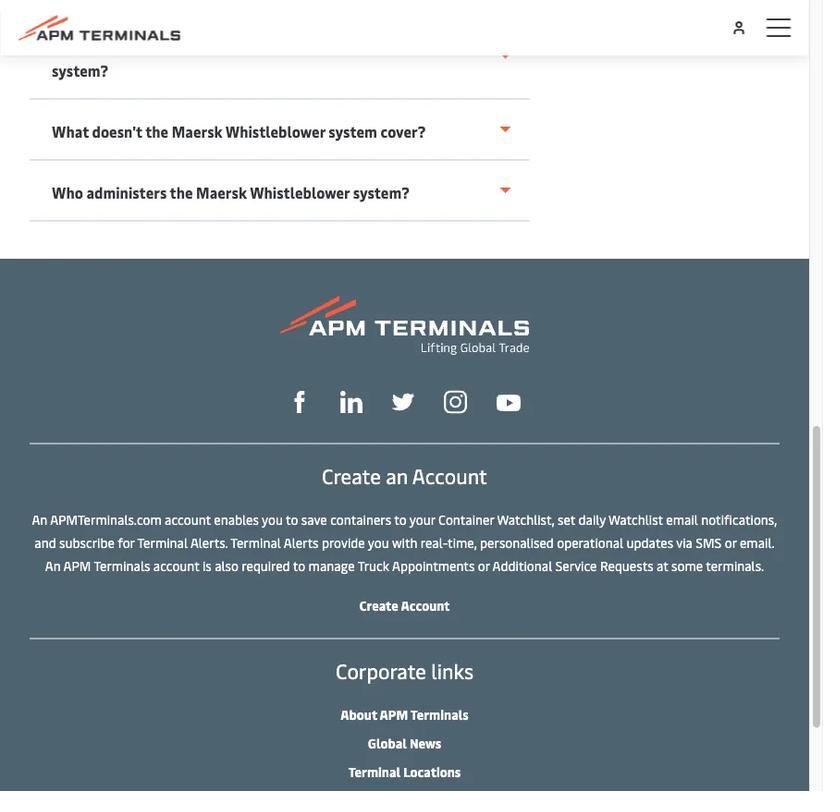 Task type: locate. For each thing, give the bounding box(es) containing it.
an up and
[[32, 511, 47, 528]]

account up 'alerts.'
[[165, 511, 211, 528]]

enables
[[214, 511, 259, 528]]

what
[[52, 36, 89, 55], [52, 122, 89, 142]]

email.
[[740, 534, 775, 552]]

whistleblower
[[333, 36, 434, 55], [225, 122, 325, 142], [250, 183, 350, 203]]

system? down cover?
[[353, 183, 410, 203]]

an
[[32, 511, 47, 528], [45, 557, 61, 575]]

maersk down what doesn't the maersk whistleblower system cover?
[[196, 183, 247, 203]]

terminals
[[94, 557, 150, 575], [411, 706, 469, 724]]

maersk right contact
[[279, 36, 330, 55]]

whistleblower for system?
[[250, 183, 350, 203]]

0 vertical spatial maersk
[[279, 36, 330, 55]]

1 horizontal spatial apm
[[380, 706, 408, 724]]

what for what happens after i contact the maersk whistleblower system?
[[52, 36, 89, 55]]

0 vertical spatial create
[[322, 462, 381, 489]]

save
[[301, 511, 327, 528]]

corporate links
[[336, 657, 474, 684]]

0 horizontal spatial the
[[145, 122, 168, 142]]

apm inside an apmterminals.com account enables you to save containers to your container watchlist, set daily watchlist email notifications, and subscribe for terminal alerts. terminal alerts provide you with real-time, personalised operational updates via sms or email. an apm terminals account is also required to manage truck appointments or additional service requests at some terminals.
[[63, 557, 91, 575]]

apm up global
[[380, 706, 408, 724]]

0 vertical spatial an
[[32, 511, 47, 528]]

to
[[286, 511, 298, 528], [394, 511, 407, 528], [293, 557, 305, 575]]

0 vertical spatial the
[[253, 36, 276, 55]]

to down the alerts
[[293, 557, 305, 575]]

1 vertical spatial account
[[401, 597, 450, 614]]

0 vertical spatial you
[[262, 511, 283, 528]]

the right doesn't
[[145, 122, 168, 142]]

containers
[[330, 511, 391, 528]]

1 vertical spatial or
[[478, 557, 490, 575]]

terminal right for
[[137, 534, 188, 552]]

terminal
[[137, 534, 188, 552], [231, 534, 281, 552], [348, 763, 401, 781]]

1 what from the top
[[52, 36, 89, 55]]

account
[[412, 462, 487, 489], [401, 597, 450, 614]]

maersk for system
[[172, 122, 222, 142]]

1 horizontal spatial or
[[725, 534, 737, 552]]

terminals up "news" on the bottom
[[411, 706, 469, 724]]

daily
[[579, 511, 606, 528]]

maersk
[[279, 36, 330, 55], [172, 122, 222, 142], [196, 183, 247, 203]]

1 vertical spatial create
[[359, 597, 398, 614]]

1 vertical spatial whistleblower
[[225, 122, 325, 142]]

terminal down global
[[348, 763, 401, 781]]

0 vertical spatial terminals
[[94, 557, 150, 575]]

create an account
[[322, 462, 487, 489]]

or
[[725, 534, 737, 552], [478, 557, 490, 575]]

2 vertical spatial whistleblower
[[250, 183, 350, 203]]

what for what doesn't the maersk whistleblower system cover?
[[52, 122, 89, 142]]

account
[[165, 511, 211, 528], [153, 557, 199, 575]]

0 horizontal spatial you
[[262, 511, 283, 528]]

terminals inside an apmterminals.com account enables you to save containers to your container watchlist, set daily watchlist email notifications, and subscribe for terminal alerts. terminal alerts provide you with real-time, personalised operational updates via sms or email. an apm terminals account is also required to manage truck appointments or additional service requests at some terminals.
[[94, 557, 150, 575]]

system? down happens
[[52, 61, 108, 80]]

the right administers
[[170, 183, 193, 203]]

what left doesn't
[[52, 122, 89, 142]]

what doesn't the maersk whistleblower system cover?
[[52, 122, 426, 142]]

2 vertical spatial the
[[170, 183, 193, 203]]

corporate
[[336, 657, 426, 684]]

whistleblower up cover?
[[333, 36, 434, 55]]

email
[[666, 511, 698, 528]]

0 vertical spatial account
[[412, 462, 487, 489]]

what left happens
[[52, 36, 89, 55]]

sms
[[696, 534, 722, 552]]

0 vertical spatial whistleblower
[[333, 36, 434, 55]]

apm
[[63, 557, 91, 575], [380, 706, 408, 724]]

terminals down for
[[94, 557, 150, 575]]

maersk up who administers the maersk whistleblower system?
[[172, 122, 222, 142]]

required
[[242, 557, 290, 575]]

1 vertical spatial the
[[145, 122, 168, 142]]

happens
[[92, 36, 149, 55]]

you
[[262, 511, 283, 528], [368, 534, 389, 552]]

with
[[392, 534, 418, 552]]

set
[[558, 511, 575, 528]]

create
[[322, 462, 381, 489], [359, 597, 398, 614]]

to left save
[[286, 511, 298, 528]]

notifications,
[[701, 511, 777, 528]]

whistleblower up "who administers the maersk whistleblower system?" dropdown button
[[225, 122, 325, 142]]

or left additional
[[478, 557, 490, 575]]

0 vertical spatial apm
[[63, 557, 91, 575]]

watchlist
[[609, 511, 663, 528]]

maersk for system?
[[196, 183, 247, 203]]

you right the enables
[[262, 511, 283, 528]]

create account link
[[359, 597, 450, 614]]

whistleblower for system
[[225, 122, 325, 142]]

1 vertical spatial account
[[153, 557, 199, 575]]

1 vertical spatial an
[[45, 557, 61, 575]]

global news link
[[368, 735, 441, 752]]

terminal up required
[[231, 534, 281, 552]]

0 vertical spatial or
[[725, 534, 737, 552]]

0 horizontal spatial system?
[[52, 61, 108, 80]]

global news
[[368, 735, 441, 752]]

0 horizontal spatial terminals
[[94, 557, 150, 575]]

2 what from the top
[[52, 122, 89, 142]]

maersk inside what happens after i contact the maersk whistleblower system?
[[279, 36, 330, 55]]

account up container
[[412, 462, 487, 489]]

who
[[52, 183, 83, 203]]

requests
[[600, 557, 654, 575]]

1 horizontal spatial terminals
[[411, 706, 469, 724]]

an down and
[[45, 557, 61, 575]]

1 horizontal spatial the
[[170, 183, 193, 203]]

global
[[368, 735, 407, 752]]

2 horizontal spatial the
[[253, 36, 276, 55]]

apm down subscribe
[[63, 557, 91, 575]]

what happens after i contact the maersk whistleblower system?
[[52, 36, 434, 80]]

0 vertical spatial system?
[[52, 61, 108, 80]]

at
[[657, 557, 668, 575]]

0 vertical spatial account
[[165, 511, 211, 528]]

0 vertical spatial what
[[52, 36, 89, 55]]

the right contact
[[253, 36, 276, 55]]

an
[[386, 462, 408, 489]]

shape link
[[289, 389, 311, 414]]

or right sms
[[725, 534, 737, 552]]

1 horizontal spatial system?
[[353, 183, 410, 203]]

facebook image
[[289, 391, 311, 414]]

1 vertical spatial terminals
[[411, 706, 469, 724]]

you tube link
[[497, 390, 521, 413]]

account down appointments
[[401, 597, 450, 614]]

what inside what happens after i contact the maersk whistleblower system?
[[52, 36, 89, 55]]

i
[[190, 36, 195, 55]]

1 vertical spatial maersk
[[172, 122, 222, 142]]

news
[[410, 735, 441, 752]]

1 horizontal spatial you
[[368, 534, 389, 552]]

also
[[215, 557, 239, 575]]

create down truck
[[359, 597, 398, 614]]

additional
[[493, 557, 552, 575]]

the
[[253, 36, 276, 55], [145, 122, 168, 142], [170, 183, 193, 203]]

whistleblower down what doesn't the maersk whistleblower system cover? dropdown button
[[250, 183, 350, 203]]

2 vertical spatial maersk
[[196, 183, 247, 203]]

you up truck
[[368, 534, 389, 552]]

via
[[676, 534, 693, 552]]

the inside what happens after i contact the maersk whistleblower system?
[[253, 36, 276, 55]]

system?
[[52, 61, 108, 80], [353, 183, 410, 203]]

1 vertical spatial what
[[52, 122, 89, 142]]

0 horizontal spatial apm
[[63, 557, 91, 575]]

watchlist,
[[497, 511, 555, 528]]

0 horizontal spatial or
[[478, 557, 490, 575]]

create up containers
[[322, 462, 381, 489]]

truck
[[358, 557, 389, 575]]

what happens after i contact the maersk whistleblower system? button
[[30, 14, 530, 100]]

apmt footer logo image
[[280, 296, 529, 355]]

account left the is
[[153, 557, 199, 575]]

about apm terminals link
[[341, 706, 469, 724]]



Task type: vqa. For each thing, say whether or not it's contained in the screenshot.
MAP REGION
no



Task type: describe. For each thing, give the bounding box(es) containing it.
cover?
[[381, 122, 426, 142]]

0 horizontal spatial terminal
[[137, 534, 188, 552]]

terminals.
[[706, 557, 764, 575]]

about
[[341, 706, 377, 724]]

and
[[35, 534, 56, 552]]

twitter image
[[392, 391, 414, 414]]

doesn't
[[92, 122, 142, 142]]

1 vertical spatial system?
[[353, 183, 410, 203]]

terminal locations
[[348, 763, 461, 781]]

youtube image
[[497, 395, 521, 412]]

for
[[118, 534, 135, 552]]

is
[[203, 557, 212, 575]]

locations
[[403, 763, 461, 781]]

links
[[431, 657, 474, 684]]

some
[[672, 557, 703, 575]]

appointments
[[392, 557, 475, 575]]

about apm terminals
[[341, 706, 469, 724]]

subscribe
[[59, 534, 115, 552]]

alerts
[[284, 534, 319, 552]]

whistleblower inside what happens after i contact the maersk whistleblower system?
[[333, 36, 434, 55]]

real-
[[421, 534, 448, 552]]

after
[[153, 36, 187, 55]]

linkedin__x28_alt_x29__3_ link
[[340, 389, 363, 414]]

time,
[[448, 534, 477, 552]]

2 horizontal spatial terminal
[[348, 763, 401, 781]]

instagram link
[[444, 388, 467, 414]]

your
[[410, 511, 435, 528]]

administers
[[86, 183, 167, 203]]

contact
[[198, 36, 250, 55]]

alerts.
[[191, 534, 228, 552]]

service
[[556, 557, 597, 575]]

who administers the maersk whistleblower system?
[[52, 183, 410, 203]]

linkedin image
[[340, 391, 363, 414]]

apmterminals.com
[[50, 511, 162, 528]]

personalised
[[480, 534, 554, 552]]

the for doesn't
[[145, 122, 168, 142]]

who administers the maersk whistleblower system? button
[[30, 161, 530, 222]]

system
[[329, 122, 377, 142]]

system? inside what happens after i contact the maersk whistleblower system?
[[52, 61, 108, 80]]

operational
[[557, 534, 624, 552]]

terminal locations link
[[348, 763, 461, 781]]

instagram image
[[444, 391, 467, 414]]

manage
[[309, 557, 355, 575]]

fill 44 link
[[392, 389, 414, 414]]

provide
[[322, 534, 365, 552]]

1 vertical spatial apm
[[380, 706, 408, 724]]

create account
[[359, 597, 450, 614]]

the for administers
[[170, 183, 193, 203]]

to left your
[[394, 511, 407, 528]]

container
[[438, 511, 494, 528]]

1 horizontal spatial terminal
[[231, 534, 281, 552]]

1 vertical spatial you
[[368, 534, 389, 552]]

create for create an account
[[322, 462, 381, 489]]

updates
[[627, 534, 673, 552]]

what doesn't the maersk whistleblower system cover? button
[[30, 100, 530, 161]]

create for create account
[[359, 597, 398, 614]]

an apmterminals.com account enables you to save containers to your container watchlist, set daily watchlist email notifications, and subscribe for terminal alerts. terminal alerts provide you with real-time, personalised operational updates via sms or email. an apm terminals account is also required to manage truck appointments or additional service requests at some terminals.
[[32, 511, 777, 575]]



